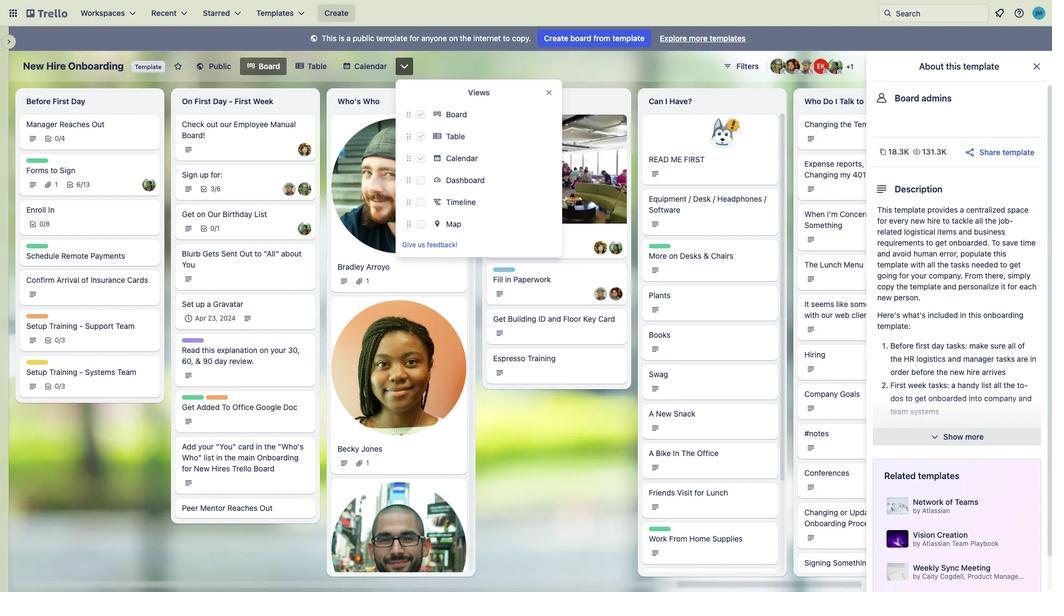 Task type: vqa. For each thing, say whether or not it's contained in the screenshot.
Fields at the right bottom of page
no



Task type: locate. For each thing, give the bounding box(es) containing it.
about inside when i'm concerned about something
[[881, 209, 903, 219]]

by inside network of teams by atlassian
[[913, 507, 921, 515]]

get for get on our birthday list
[[182, 209, 195, 219]]

our inside changing or updating our onboarding process (this board)
[[885, 508, 896, 517]]

0 / 3 down setup training - support team
[[55, 336, 65, 344]]

like
[[837, 299, 849, 309]]

2 setup from the top
[[26, 367, 47, 377]]

the up show more
[[965, 420, 976, 429]]

0 vertical spatial something
[[805, 220, 843, 230]]

web
[[835, 310, 850, 320]]

0 vertical spatial color: orange, title: "support team" element
[[26, 314, 48, 319]]

1 a from the top
[[649, 409, 654, 418]]

something right signing
[[833, 558, 871, 567]]

1 0 / 3 from the top
[[55, 336, 65, 344]]

0 horizontal spatial new
[[23, 60, 44, 72]]

who inside text field
[[805, 96, 822, 106]]

office down a new snack link
[[697, 448, 719, 458]]

day for out
[[213, 96, 227, 106]]

amy freiderson (amyfreiderson) image
[[771, 59, 786, 74], [298, 183, 311, 196]]

1 horizontal spatial table
[[446, 132, 465, 141]]

changing inside changing or updating our onboarding process (this board)
[[805, 508, 839, 517]]

1 vertical spatial a
[[649, 448, 654, 458]]

0 horizontal spatial about
[[281, 249, 302, 258]]

day for reaches
[[71, 96, 85, 106]]

0 vertical spatial new
[[911, 216, 926, 225]]

by down board)
[[913, 539, 921, 548]]

0 vertical spatial is
[[339, 33, 345, 43]]

color: green, title: "remote employees" element up work
[[649, 527, 671, 531]]

this
[[946, 61, 961, 71], [994, 249, 1007, 258], [969, 310, 982, 320], [202, 345, 215, 355]]

0 vertical spatial chris temperson (christemperson) image
[[799, 59, 815, 74]]

training for setup training - systems team
[[49, 367, 77, 377]]

more inside 'button'
[[966, 432, 984, 441]]

0 horizontal spatial samantha pivlot (samanthapivlot) image
[[298, 143, 311, 156]]

get left added
[[182, 402, 195, 412]]

Board name text field
[[18, 58, 129, 75]]

to inside this template provides a centralized space for every new hire to tackle all the job- related logistical items and business requirements to get onboarded. to save time and avoid human error, populate this template with all the tasks needed to get going for your company. from there, simply copy the template and personalize it for each new person.
[[992, 238, 1001, 247]]

schedule remote payments
[[26, 251, 125, 260]]

1 vertical spatial about
[[978, 433, 998, 442]]

1 horizontal spatial &
[[704, 251, 709, 260]]

0 vertical spatial calendar link
[[336, 58, 394, 75]]

updating
[[850, 508, 882, 517]]

day up manager reaches out link
[[71, 96, 85, 106]]

template
[[377, 33, 408, 43], [613, 33, 645, 43], [964, 61, 1000, 71], [1003, 147, 1035, 157], [895, 205, 926, 214], [878, 260, 909, 269], [910, 282, 942, 291]]

board link down 'views' on the top of page
[[430, 106, 556, 123]]

about right "all"
[[281, 249, 302, 258]]

support
[[85, 321, 114, 331]]

our down seems
[[822, 310, 833, 320]]

2 vertical spatial your
[[198, 442, 214, 451]]

0 vertical spatial manager
[[26, 120, 57, 129]]

60,
[[182, 356, 193, 366]]

about inside before first day tasks: make sure all of the hr logistics and manager tasks are in order before the new hire arrives first week tasks: a handy list all the to- dos to get onboarded into company and team systems who's who list: help the newbie orient themselves and learn all about the key people they'll encounter at work
[[978, 433, 998, 442]]

1 by from the top
[[913, 507, 921, 515]]

anyone
[[422, 33, 447, 43]]

work from home supplies link
[[649, 533, 772, 544]]

trello inside the add your "you" card in the "who's who" list in the main onboarding for new hires trello board
[[232, 464, 252, 473]]

andre gorte (andregorte) image
[[785, 59, 800, 74], [610, 287, 623, 300]]

new up 'handy'
[[950, 367, 965, 377]]

0 vertical spatial a
[[649, 409, 654, 418]]

0 vertical spatial about
[[281, 249, 302, 258]]

who down the systems
[[915, 420, 931, 429]]

before inside before first day tasks: make sure all of the hr logistics and manager tasks are in order before the new hire arrives first week tasks: a handy list all the to- dos to get onboarded into company and team systems who's who list: help the newbie orient themselves and learn all about the key people they'll encounter at work
[[891, 341, 914, 350]]

1 horizontal spatial create
[[544, 33, 569, 43]]

by inside vision creation by atlassian team playbook
[[913, 539, 921, 548]]

expense
[[805, 159, 835, 168]]

to down business
[[992, 238, 1001, 247]]

changing inside expense reports, my pay-stub, changing my 401k
[[805, 170, 839, 179]]

confirm arrival of insurance cards link
[[26, 275, 154, 286]]

color: orange, title: "support team" element down the confirm
[[26, 314, 48, 319]]

2 horizontal spatial priscilla parjet (priscillaparjet) image
[[610, 241, 623, 254]]

before up hr
[[891, 341, 914, 350]]

your down the human
[[912, 271, 927, 280]]

1 horizontal spatial hire
[[967, 367, 980, 377]]

is inside it seems like something is wrong with our web client.
[[890, 299, 896, 309]]

to right talk
[[857, 96, 864, 106]]

up for for:
[[200, 170, 209, 179]]

my
[[841, 170, 851, 179]]

of left teams
[[946, 497, 953, 507]]

0 vertical spatial tasks
[[951, 260, 970, 269]]

3 this member is an admin of this workspace. image from the left
[[809, 69, 814, 74]]

2 horizontal spatial get
[[1010, 260, 1021, 269]]

search image
[[884, 9, 893, 18]]

this inside read this explanation on your 30, 60, & 90 day review.
[[202, 345, 215, 355]]

0 horizontal spatial tasks
[[951, 260, 970, 269]]

more for explore
[[689, 33, 708, 43]]

2 a from the top
[[649, 448, 654, 458]]

new down the who"
[[194, 464, 210, 473]]

a left snack
[[649, 409, 654, 418]]

3 down setup training - support team
[[61, 336, 65, 344]]

tasks down error,
[[951, 260, 970, 269]]

0 vertical spatial about
[[920, 61, 944, 71]]

by up board)
[[913, 507, 921, 515]]

to right dos
[[906, 394, 913, 403]]

create inside button
[[325, 8, 349, 18]]

1 horizontal spatial out
[[240, 249, 253, 258]]

2 vertical spatial by
[[913, 572, 921, 581]]

who do i talk to about?
[[805, 96, 893, 106]]

something down when
[[805, 220, 843, 230]]

from inside this template provides a centralized space for every new hire to tackle all the job- related logistical items and business requirements to get onboarded. to save time and avoid human error, populate this template with all the tasks needed to get going for your company. from there, simply copy the template and personalize it for each new person.
[[965, 271, 983, 280]]

learn
[[948, 433, 966, 442]]

day inside text box
[[213, 96, 227, 106]]

Can I Have? text field
[[643, 93, 783, 110]]

forms
[[26, 166, 49, 175]]

starred
[[203, 8, 230, 18]]

0 horizontal spatial your
[[198, 442, 214, 451]]

lunch right visit
[[707, 488, 728, 497]]

tasks: up onboarded
[[929, 380, 950, 390]]

public
[[353, 33, 374, 43]]

time
[[1021, 238, 1036, 247]]

calendar up dashboard
[[446, 154, 478, 163]]

all down centralized
[[976, 216, 984, 225]]

atlassian inside vision creation by atlassian team playbook
[[923, 539, 951, 548]]

1 horizontal spatial tasks
[[997, 354, 1015, 363]]

1 vertical spatial priscilla parjet (priscillaparjet) image
[[298, 222, 311, 235]]

0 vertical spatial reaches
[[59, 120, 90, 129]]

0 vertical spatial board link
[[240, 58, 287, 75]]

lunch left menu
[[820, 260, 842, 269]]

onboarding down the or
[[805, 519, 846, 528]]

hire
[[46, 60, 66, 72]]

peer mentor reaches out link
[[182, 503, 309, 514]]

training right espresso
[[528, 353, 556, 363]]

talk
[[840, 96, 855, 106]]

work
[[649, 534, 667, 543]]

more on desks & chairs
[[649, 251, 734, 260]]

0 vertical spatial changing
[[805, 120, 839, 129]]

this inside this template provides a centralized space for every new hire to tackle all the job- related logistical items and business requirements to get onboarded. to save time and avoid human error, populate this template with all the tasks needed to get going for your company. from there, simply copy the template and personalize it for each new person.
[[878, 205, 893, 214]]

to inside blurb gets sent out to "all" about you
[[255, 249, 262, 258]]

day inside before first day tasks: make sure all of the hr logistics and manager tasks are in order before the new hire arrives first week tasks: a handy list all the to- dos to get onboarded into company and team systems who's who list: help the newbie orient themselves and learn all about the key people they'll encounter at work
[[932, 341, 945, 350]]

get
[[936, 238, 947, 247], [1010, 260, 1021, 269], [915, 394, 927, 403]]

0 vertical spatial before
[[26, 96, 51, 106]]

0 vertical spatial this
[[322, 33, 337, 43]]

show
[[944, 432, 964, 441]]

- up the check out our employee manual board!
[[229, 96, 233, 106]]

this for this is a public template for anyone on the internet to copy.
[[322, 33, 337, 43]]

team inside vision creation by atlassian team playbook
[[952, 539, 969, 548]]

a inside a new snack link
[[649, 409, 654, 418]]

0 / 1
[[211, 224, 220, 232]]

provides
[[928, 205, 958, 214]]

team inside setup training - systems team link
[[117, 367, 136, 377]]

create inside 'link'
[[544, 33, 569, 43]]

manager
[[964, 354, 995, 363]]

a up tackle
[[960, 205, 965, 214]]

in right included
[[961, 310, 967, 320]]

sign left the for: at left
[[182, 170, 198, 179]]

sign up for:
[[182, 170, 223, 179]]

1 vertical spatial chris temperson (christemperson) image
[[283, 183, 296, 196]]

2 horizontal spatial your
[[912, 271, 927, 280]]

items
[[938, 227, 957, 236]]

1 vertical spatial &
[[196, 356, 201, 366]]

/
[[59, 134, 61, 143], [81, 180, 83, 189], [215, 185, 217, 193], [689, 194, 691, 203], [713, 194, 716, 203], [765, 194, 767, 203], [44, 220, 46, 228], [215, 224, 217, 232], [59, 336, 61, 344], [59, 382, 61, 390]]

manager up 0 / 4
[[26, 120, 57, 129]]

espresso training link
[[493, 353, 621, 364]]

related
[[885, 471, 916, 481]]

team for atlassian
[[952, 539, 969, 548]]

90
[[203, 356, 213, 366]]

1 setup from the top
[[26, 321, 47, 331]]

0 horizontal spatial our
[[220, 120, 232, 129]]

team inside setup training - support team link
[[116, 321, 135, 331]]

filters button
[[720, 58, 763, 75]]

1 vertical spatial by
[[913, 539, 921, 548]]

3 by from the top
[[913, 572, 921, 581]]

do
[[824, 96, 834, 106]]

out right mentor
[[260, 503, 273, 513]]

star or unstar board image
[[174, 62, 183, 71]]

create for create
[[325, 8, 349, 18]]

0 vertical spatial to
[[992, 238, 1001, 247]]

1 changing from the top
[[805, 120, 839, 129]]

before inside text field
[[26, 96, 51, 106]]

in inside before first day tasks: make sure all of the hr logistics and manager tasks are in order before the new hire arrives first week tasks: a handy list all the to- dos to get onboarded into company and team systems who's who list: help the newbie orient themselves and learn all about the key people they'll encounter at work
[[1031, 354, 1037, 363]]

- left support
[[80, 321, 83, 331]]

first up manager reaches out
[[53, 96, 69, 106]]

1 vertical spatial before
[[891, 341, 914, 350]]

get on our birthday list
[[182, 209, 267, 219]]

1 vertical spatial templates
[[918, 471, 960, 481]]

is left public at the left top
[[339, 33, 345, 43]]

0 vertical spatial day
[[932, 341, 945, 350]]

onboarded.
[[949, 238, 990, 247]]

by inside weekly sync meeting by caity cogdell, product manager @ trello
[[913, 572, 921, 581]]

1 horizontal spatial priscilla parjet (priscillaparjet) image
[[298, 222, 311, 235]]

for inside the add your "you" card in the "who's who" list in the main onboarding for new hires trello board
[[182, 464, 192, 473]]

wrong
[[898, 299, 920, 309]]

hire up 'handy'
[[967, 367, 980, 377]]

0 vertical spatial more
[[689, 33, 708, 43]]

get left our
[[182, 209, 195, 219]]

1 vertical spatial the
[[682, 448, 695, 458]]

2 changing from the top
[[805, 170, 839, 179]]

signing
[[805, 558, 831, 567]]

On First Day - First Week text field
[[175, 93, 316, 110]]

i right the can
[[666, 96, 668, 106]]

0 vertical spatial list
[[982, 380, 992, 390]]

atlassian
[[923, 507, 951, 515], [923, 539, 951, 548]]

0 notifications image
[[993, 7, 1007, 20]]

day right 90
[[215, 356, 227, 366]]

board
[[571, 33, 592, 43]]

a for a new snack
[[649, 409, 654, 418]]

2 vertical spatial get
[[915, 394, 927, 403]]

list inside the add your "you" card in the "who's who" list in the main onboarding for new hires trello board
[[204, 453, 214, 462]]

this left the onboarding at the right bottom of page
[[969, 310, 982, 320]]

templates down they'll at right
[[918, 471, 960, 481]]

0 vertical spatial andre gorte (andregorte) image
[[785, 59, 800, 74]]

day up out
[[213, 96, 227, 106]]

2 by from the top
[[913, 539, 921, 548]]

dashboard
[[446, 175, 485, 185]]

0 down our
[[211, 224, 215, 232]]

2 0 / 3 from the top
[[55, 382, 65, 390]]

out down "before first day" text field
[[92, 120, 105, 129]]

in inside 'in progress fill in paperwork'
[[505, 275, 512, 284]]

more
[[689, 33, 708, 43], [966, 432, 984, 441]]

color: orange, title: "support team" element
[[26, 314, 48, 319], [206, 395, 228, 400]]

0 horizontal spatial day
[[215, 356, 227, 366]]

about this template
[[920, 61, 1000, 71]]

1 horizontal spatial office
[[697, 448, 719, 458]]

1 vertical spatial get
[[1010, 260, 1021, 269]]

your
[[912, 271, 927, 280], [271, 345, 286, 355], [198, 442, 214, 451]]

team for systems
[[117, 367, 136, 377]]

3 changing from the top
[[805, 508, 839, 517]]

0 horizontal spatial more
[[689, 33, 708, 43]]

have?
[[670, 96, 692, 106]]

0 vertical spatial get
[[182, 209, 195, 219]]

sign up for: link
[[182, 169, 309, 180]]

on right anyone
[[449, 33, 458, 43]]

2 vertical spatial changing
[[805, 508, 839, 517]]

up
[[200, 170, 209, 179], [196, 299, 205, 309]]

logistical
[[904, 227, 936, 236]]

0 horizontal spatial with
[[805, 310, 820, 320]]

0 vertical spatial out
[[92, 120, 105, 129]]

create for create board from template
[[544, 33, 569, 43]]

forms to sign
[[26, 166, 75, 175]]

a inside before first day tasks: make sure all of the hr logistics and manager tasks are in order before the new hire arrives first week tasks: a handy list all the to- dos to get onboarded into company and team systems who's who list: help the newbie orient themselves and learn all about the key people they'll encounter at work
[[952, 380, 956, 390]]

0 horizontal spatial day
[[71, 96, 85, 106]]

1 atlassian from the top
[[923, 507, 951, 515]]

in right bike
[[673, 448, 680, 458]]

becky jones link
[[338, 444, 461, 454]]

color: green, title: "remote employees" element up forms
[[26, 158, 48, 163]]

2 atlassian from the top
[[923, 539, 951, 548]]

it
[[1002, 282, 1006, 291]]

onboarding inside 'text box'
[[68, 60, 124, 72]]

in progress fill in paperwork
[[493, 267, 551, 284]]

and down tackle
[[959, 227, 972, 236]]

samantha pivlot (samanthapivlot) image
[[298, 143, 311, 156], [594, 241, 607, 254]]

0 vertical spatial lunch
[[820, 260, 842, 269]]

1 horizontal spatial who
[[805, 96, 822, 106]]

0 vertical spatial with
[[911, 260, 926, 269]]

2 vertical spatial chris temperson (christemperson) image
[[594, 287, 607, 300]]

tasks inside this template provides a centralized space for every new hire to tackle all the job- related logistical items and business requirements to get onboarded. to save time and avoid human error, populate this template with all the tasks needed to get going for your company. from there, simply copy the template and personalize it for each new person.
[[951, 260, 970, 269]]

desk
[[693, 194, 711, 203]]

encounter
[[940, 446, 976, 456]]

1 this member is an admin of this workspace. image from the left
[[781, 69, 786, 74]]

0 horizontal spatial &
[[196, 356, 201, 366]]

0 horizontal spatial hire
[[928, 216, 941, 225]]

2 day from the left
[[213, 96, 227, 106]]

Before First Day text field
[[20, 93, 160, 110]]

1 horizontal spatial about
[[920, 61, 944, 71]]

of right the arrival
[[81, 275, 88, 285]]

taco alert image
[[707, 113, 745, 151]]

2 vertical spatial out
[[260, 503, 273, 513]]

enroll in
[[26, 205, 55, 214]]

5 this member is an admin of this workspace. image from the left
[[838, 69, 843, 74]]

0 vertical spatial up
[[200, 170, 209, 179]]

training for setup training - support team
[[49, 321, 77, 331]]

table for the rightmost table link
[[446, 132, 465, 141]]

priscilla parjet (priscillaparjet) image
[[828, 59, 843, 74]]

1 horizontal spatial new
[[194, 464, 210, 473]]

1 down forms to sign
[[55, 180, 58, 189]]

forms to sign link
[[26, 165, 154, 176]]

1 day from the left
[[71, 96, 85, 106]]

1 vertical spatial with
[[805, 310, 820, 320]]

books link
[[649, 329, 772, 340]]

out inside blurb gets sent out to "all" about you
[[240, 249, 253, 258]]

chris temperson (christemperson) image
[[799, 59, 815, 74], [283, 183, 296, 196], [594, 287, 607, 300]]

apr 23, 2024
[[195, 314, 236, 322]]

to inside text field
[[857, 96, 864, 106]]

"who's
[[278, 442, 304, 451]]

on left our
[[197, 209, 206, 219]]

atlassian inside network of teams by atlassian
[[923, 507, 951, 515]]

training left systems
[[49, 367, 77, 377]]

by
[[913, 507, 921, 515], [913, 539, 921, 548], [913, 572, 921, 581]]

day inside text field
[[71, 96, 85, 106]]

3 / 6
[[211, 185, 221, 193]]

- for setup training - support team
[[80, 321, 83, 331]]

2 vertical spatial team
[[952, 539, 969, 548]]

schedule
[[26, 251, 59, 260]]

1 vertical spatial lunch
[[707, 488, 728, 497]]

None text field
[[487, 93, 627, 110]]

1 horizontal spatial color: orange, title: "support team" element
[[206, 395, 228, 400]]

with inside this template provides a centralized space for every new hire to tackle all the job- related logistical items and business requirements to get onboarded. to save time and avoid human error, populate this template with all the tasks needed to get going for your company. from there, simply copy the template and personalize it for each new person.
[[911, 260, 926, 269]]

explore
[[660, 33, 687, 43]]

here's what's included in this onboarding template:
[[878, 310, 1024, 331]]

your left 30,
[[271, 345, 286, 355]]

board)
[[897, 519, 920, 528]]

they'll
[[917, 446, 938, 456]]

0 vertical spatial office
[[232, 402, 254, 412]]

this template provides a centralized space for every new hire to tackle all the job- related logistical items and business requirements to get onboarded. to save time and avoid human error, populate this template with all the tasks needed to get going for your company. from there, simply copy the template and personalize it for each new person.
[[878, 205, 1037, 302]]

1 vertical spatial manager
[[994, 572, 1021, 581]]

this member is an admin of this workspace. image for "chris temperson (christemperson)" 'icon' to the top
[[809, 69, 814, 74]]

set up a gravatar
[[182, 299, 243, 309]]

our inside the check out our employee manual board!
[[220, 120, 232, 129]]

1 right priscilla parjet (priscillaparjet) image
[[851, 62, 854, 71]]

get left building
[[493, 314, 506, 323]]

on right more
[[669, 251, 678, 260]]

sm image
[[309, 33, 320, 44]]

0 horizontal spatial trello
[[232, 464, 252, 473]]

setup training - support team
[[26, 321, 135, 331]]

out for blurb gets sent out to "all" about you
[[240, 249, 253, 258]]

the up person.
[[897, 282, 908, 291]]

me
[[671, 155, 682, 164]]

0 down setup training - systems team in the bottom left of the page
[[55, 382, 59, 390]]

trello right @
[[1031, 572, 1048, 581]]

or
[[841, 508, 848, 517]]

get down "items"
[[936, 238, 947, 247]]

our inside it seems like something is wrong with our web client.
[[822, 310, 833, 320]]

manual
[[270, 120, 296, 129]]

(this
[[879, 519, 895, 528]]

andre gorte (andregorte) image for the topmost amy freiderson (amyfreiderson) image
[[785, 59, 800, 74]]

our up (this
[[885, 508, 896, 517]]

0 vertical spatial trello
[[232, 464, 252, 473]]

6 down the for: at left
[[217, 185, 221, 193]]

3 for setup training - support team
[[61, 336, 65, 344]]

supplies
[[713, 534, 743, 543]]

first left week
[[235, 96, 251, 106]]

0 / 3 down setup training - systems team in the bottom left of the page
[[55, 382, 65, 390]]

priscilla parjet (priscillaparjet) image
[[143, 178, 156, 191], [298, 222, 311, 235], [610, 241, 623, 254]]

setup down the "color: yellow, title: "systems team"" element
[[26, 367, 47, 377]]

this inside here's what's included in this onboarding template:
[[969, 310, 982, 320]]

0 vertical spatial create
[[325, 8, 349, 18]]

setup training - systems team
[[26, 367, 136, 377]]

1 horizontal spatial i
[[836, 96, 838, 106]]

30,
[[288, 345, 300, 355]]

0 horizontal spatial get
[[915, 394, 927, 403]]

0 vertical spatial -
[[229, 96, 233, 106]]

1 vertical spatial out
[[240, 249, 253, 258]]

0 horizontal spatial create
[[325, 8, 349, 18]]

0 / 3 for systems
[[55, 382, 65, 390]]

board link up week
[[240, 58, 287, 75]]

1 vertical spatial setup
[[26, 367, 47, 377]]

new inside the add your "you" card in the "who's who" list in the main onboarding for new hires trello board
[[194, 464, 210, 473]]

in inside 'in progress fill in paperwork'
[[493, 267, 499, 276]]

1
[[851, 62, 854, 71], [55, 180, 58, 189], [217, 224, 220, 232], [366, 277, 369, 285], [366, 459, 369, 467]]

setup for setup training - support team
[[26, 321, 47, 331]]

out right sent
[[240, 249, 253, 258]]

ellie kulick (elliekulick2) image
[[814, 59, 829, 74]]

a left bike
[[649, 448, 654, 458]]

books
[[649, 330, 671, 339]]

recent
[[151, 8, 177, 18]]

andre gorte (andregorte) image left 'ellie kulick (elliekulick2)' image
[[785, 59, 800, 74]]

color: green, title: "remote employees" element
[[26, 158, 48, 163], [26, 244, 48, 248], [649, 244, 671, 248], [182, 395, 204, 400], [649, 527, 671, 531]]

table up dashboard
[[446, 132, 465, 141]]

every
[[890, 216, 909, 225]]

1 vertical spatial tasks
[[997, 354, 1015, 363]]

our
[[208, 209, 221, 219]]

hiring
[[805, 350, 826, 359]]

more up at
[[966, 432, 984, 441]]

onboarding down "who's
[[257, 453, 299, 462]]

who inside text box
[[363, 96, 380, 106]]

table link up 'dashboard' link
[[430, 128, 556, 145]]

a inside a bike in the office link
[[649, 448, 654, 458]]

& inside read this explanation on your 30, 60, & 90 day review.
[[196, 356, 201, 366]]

views
[[468, 88, 490, 97]]

1 vertical spatial color: orange, title: "support team" element
[[206, 395, 228, 400]]

color: orange, title: "support team" element up added
[[206, 395, 228, 400]]

1 vertical spatial about
[[881, 209, 903, 219]]

reports,
[[837, 159, 865, 168]]

4 this member is an admin of this workspace. image from the left
[[823, 69, 828, 74]]

first inside text field
[[53, 96, 69, 106]]

changing for changing or updating our onboarding process (this board)
[[805, 508, 839, 517]]

this member is an admin of this workspace. image
[[781, 69, 786, 74], [795, 69, 800, 74], [809, 69, 814, 74], [823, 69, 828, 74], [838, 69, 843, 74]]

1 vertical spatial from
[[670, 534, 688, 543]]

atlassian up vision
[[923, 507, 951, 515]]



Task type: describe. For each thing, give the bounding box(es) containing it.
add your "you" card in the "who's who" list in the main onboarding for new hires trello board
[[182, 442, 304, 473]]

with inside it seems like something is wrong with our web client.
[[805, 310, 820, 320]]

0 vertical spatial 3
[[211, 185, 215, 193]]

1 down our
[[217, 224, 220, 232]]

the down "you" in the left of the page
[[225, 453, 236, 462]]

0 vertical spatial &
[[704, 251, 709, 260]]

a up the '23,'
[[207, 299, 211, 309]]

to left copy.
[[503, 33, 510, 43]]

dos
[[891, 394, 904, 403]]

out for peer mentor reaches out
[[260, 503, 273, 513]]

all right sure
[[1008, 341, 1016, 350]]

this member is an admin of this workspace. image for 'ellie kulick (elliekulick2)' image
[[823, 69, 828, 74]]

the left hr
[[891, 354, 902, 363]]

the down logistics
[[937, 367, 948, 377]]

2 vertical spatial priscilla parjet (priscillaparjet) image
[[610, 241, 623, 254]]

0 vertical spatial priscilla parjet (priscillaparjet) image
[[143, 178, 156, 191]]

the down talk
[[841, 120, 852, 129]]

new inside 'text box'
[[23, 60, 44, 72]]

remote
[[61, 251, 88, 260]]

this up admins
[[946, 61, 961, 71]]

/ down enroll in
[[44, 220, 46, 228]]

2 i from the left
[[836, 96, 838, 106]]

this inside this template provides a centralized space for every new hire to tackle all the job- related logistical items and business requirements to get onboarded. to save time and avoid human error, populate this template with all the tasks needed to get going for your company. from there, simply copy the template and personalize it for each new person.
[[994, 249, 1007, 258]]

template inside button
[[1003, 147, 1035, 157]]

0 horizontal spatial reaches
[[59, 120, 90, 129]]

can
[[649, 96, 664, 106]]

0 vertical spatial the
[[805, 260, 818, 269]]

0 vertical spatial amy freiderson (amyfreiderson) image
[[771, 59, 786, 74]]

/ down the forms to sign link
[[81, 180, 83, 189]]

manager reaches out
[[26, 120, 105, 129]]

1 vertical spatial board link
[[430, 106, 556, 123]]

vision
[[913, 530, 936, 539]]

/ right desk
[[713, 194, 716, 203]]

/ right headphones
[[765, 194, 767, 203]]

peer mentor reaches out
[[182, 503, 273, 513]]

0 horizontal spatial table link
[[289, 58, 334, 75]]

1 horizontal spatial table link
[[430, 128, 556, 145]]

weekly sync meeting by caity cogdell, product manager @ trello
[[913, 563, 1048, 581]]

8
[[46, 220, 50, 228]]

the up company.
[[938, 260, 949, 269]]

arroyo
[[367, 262, 390, 271]]

401k
[[853, 170, 871, 179]]

color: yellow, title: "systems team" element
[[26, 360, 48, 365]]

something
[[851, 299, 888, 309]]

trello inside weekly sync meeting by caity cogdell, product manager @ trello
[[1031, 572, 1048, 581]]

check out our employee manual board!
[[182, 120, 296, 140]]

get building id and floor key card link
[[493, 313, 621, 324]]

/ down setup training - support team
[[59, 336, 61, 344]]

1 down bradley arroyo
[[366, 277, 369, 285]]

template:
[[878, 321, 911, 331]]

centralized
[[967, 205, 1006, 214]]

"you"
[[216, 442, 236, 451]]

0 vertical spatial of
[[81, 275, 88, 285]]

card
[[238, 442, 254, 451]]

0 horizontal spatial office
[[232, 402, 254, 412]]

apr
[[195, 314, 206, 322]]

peer
[[182, 503, 198, 513]]

this for this template provides a centralized space for every new hire to tackle all the job- related logistical items and business requirements to get onboarded. to save time and avoid human error, populate this template with all the tasks needed to get going for your company. from there, simply copy the template and personalize it for each new person.
[[878, 205, 893, 214]]

about inside blurb gets sent out to "all" about you
[[281, 249, 302, 258]]

the left the internet
[[460, 33, 472, 43]]

setup for setup training - systems team
[[26, 367, 47, 377]]

on first day - first week
[[182, 96, 274, 106]]

training for espresso training
[[528, 353, 556, 363]]

Who Do I Talk to About? text field
[[798, 93, 939, 110]]

you
[[182, 260, 195, 269]]

0 horizontal spatial from
[[670, 534, 688, 543]]

4
[[61, 134, 65, 143]]

before for before first day tasks: make sure all of the hr logistics and manager tasks are in order before the new hire arrives first week tasks: a handy list all the to- dos to get onboarded into company and team systems who's who list: help the newbie orient themselves and learn all about the key people they'll encounter at work
[[891, 341, 914, 350]]

admins
[[922, 93, 952, 103]]

more
[[649, 251, 667, 260]]

close popover image
[[545, 88, 554, 97]]

new inside before first day tasks: make sure all of the hr logistics and manager tasks are in order before the new hire arrives first week tasks: a handy list all the to- dos to get onboarded into company and team systems who's who list: help the newbie orient themselves and learn all about the key people they'll encounter at work
[[950, 367, 965, 377]]

this member is an admin of this workspace. image for priscilla parjet (priscillaparjet) image
[[838, 69, 843, 74]]

0 horizontal spatial out
[[92, 120, 105, 129]]

color: green, title: "remote employees" element for work
[[649, 527, 671, 531]]

explore more templates
[[660, 33, 746, 43]]

color: green, title: "remote employees" element for forms
[[26, 158, 48, 163]]

seems
[[812, 299, 835, 309]]

color: sky, title: "in progress" element
[[493, 267, 529, 276]]

color: green, title: "remote employees" element for more
[[649, 244, 671, 248]]

a left public at the left top
[[347, 33, 351, 43]]

0 left "4"
[[55, 134, 59, 143]]

when i'm concerned about something link
[[805, 209, 928, 231]]

for right it
[[1008, 282, 1018, 291]]

can i have?
[[649, 96, 692, 106]]

day inside read this explanation on your 30, 60, & 90 day review.
[[215, 356, 227, 366]]

by for weekly sync meeting
[[913, 572, 921, 581]]

/ down our
[[215, 224, 217, 232]]

espresso
[[493, 353, 526, 363]]

more for show
[[966, 432, 984, 441]]

1 horizontal spatial new
[[911, 216, 926, 225]]

all down the human
[[928, 260, 936, 269]]

board!
[[182, 130, 205, 140]]

0 horizontal spatial 6
[[77, 180, 81, 189]]

1 horizontal spatial lunch
[[820, 260, 842, 269]]

0 down setup training - support team
[[55, 336, 59, 344]]

- for setup training - systems team
[[80, 367, 83, 377]]

on inside read this explanation on your 30, 60, & 90 day review.
[[260, 345, 269, 355]]

expense reports, my pay-stub, changing my 401k
[[805, 159, 913, 179]]

your inside this template provides a centralized space for every new hire to tackle all the job- related logistical items and business requirements to get onboarded. to save time and avoid human error, populate this template with all the tasks needed to get going for your company. from there, simply copy the template and personalize it for each new person.
[[912, 271, 927, 280]]

and down the list:
[[933, 433, 946, 442]]

related templates
[[885, 471, 960, 481]]

here's
[[878, 310, 901, 320]]

the left the key
[[1001, 433, 1012, 442]]

visit
[[677, 488, 693, 497]]

- inside text box
[[229, 96, 233, 106]]

schedule remote payments link
[[26, 251, 154, 262]]

open information menu image
[[1014, 8, 1025, 19]]

this is a public template for anyone on the internet to copy.
[[322, 33, 531, 43]]

1 horizontal spatial chris temperson (christemperson) image
[[594, 287, 607, 300]]

0 horizontal spatial amy freiderson (amyfreiderson) image
[[298, 183, 311, 196]]

pay-
[[879, 159, 896, 168]]

for right going
[[900, 271, 909, 280]]

the left the to- on the bottom right of page
[[1004, 380, 1016, 390]]

onboarding inside changing or updating our onboarding process (this board)
[[805, 519, 846, 528]]

1 vertical spatial something
[[833, 558, 871, 567]]

share template button
[[965, 146, 1035, 158]]

public button
[[189, 58, 238, 75]]

get for get added to office google doc
[[182, 402, 195, 412]]

new hire onboarding
[[23, 60, 124, 72]]

1 down jones
[[366, 459, 369, 467]]

primary element
[[0, 0, 1053, 26]]

1 vertical spatial samantha pivlot (samanthapivlot) image
[[594, 241, 607, 254]]

going
[[878, 271, 898, 280]]

for right visit
[[695, 488, 705, 497]]

1 vertical spatial new
[[656, 409, 672, 418]]

0 horizontal spatial chris temperson (christemperson) image
[[283, 183, 296, 196]]

id
[[539, 314, 546, 323]]

board inside the add your "you" card in the "who's who" list in the main onboarding for new hires trello board
[[254, 464, 275, 473]]

list
[[254, 209, 267, 219]]

0 / 4
[[55, 134, 65, 143]]

color: purple, title: "project requires design" element
[[182, 338, 204, 343]]

temperature
[[854, 120, 899, 129]]

it
[[805, 299, 809, 309]]

1 vertical spatial tasks:
[[929, 380, 950, 390]]

Who's Who text field
[[331, 93, 471, 110]]

public
[[209, 61, 231, 71]]

up for a
[[196, 299, 205, 309]]

to up there,
[[1001, 260, 1008, 269]]

in left here
[[901, 120, 908, 129]]

at
[[979, 446, 985, 456]]

read
[[182, 345, 200, 355]]

andre gorte (andregorte) image for "chris temperson (christemperson)" 'icon' to the middle
[[610, 287, 623, 300]]

list inside before first day tasks: make sure all of the hr logistics and manager tasks are in order before the new hire arrives first week tasks: a handy list all the to- dos to get onboarded into company and team systems who's who list: help the newbie orient themselves and learn all about the key people they'll encounter at work
[[982, 380, 992, 390]]

create board from template link
[[538, 30, 651, 47]]

expense reports, my pay-stub, changing my 401k link
[[805, 158, 928, 180]]

arrival
[[57, 275, 79, 285]]

when
[[805, 209, 825, 219]]

0 vertical spatial tasks:
[[947, 341, 968, 350]]

company goals
[[805, 389, 860, 399]]

in right card
[[256, 442, 262, 451]]

to inside before first day tasks: make sure all of the hr logistics and manager tasks are in order before the new hire arrives first week tasks: a handy list all the to- dos to get onboarded into company and team systems who's who list: help the newbie orient themselves and learn all about the key people they'll encounter at work
[[906, 394, 913, 403]]

and left avoid at the top of page
[[878, 249, 891, 258]]

hire inside this template provides a centralized space for every new hire to tackle all the job- related logistical items and business requirements to get onboarded. to save time and avoid human error, populate this template with all the tasks needed to get going for your company. from there, simply copy the template and personalize it for each new person.
[[928, 216, 941, 225]]

0 vertical spatial samantha pivlot (samanthapivlot) image
[[298, 143, 311, 156]]

jeremy miller (jeremymiller198) image
[[1033, 7, 1046, 20]]

friends
[[649, 488, 675, 497]]

0 horizontal spatial sign
[[60, 166, 75, 175]]

template inside 'link'
[[613, 33, 645, 43]]

equipment / desk / headphones / software
[[649, 194, 767, 214]]

before for before first day
[[26, 96, 51, 106]]

get for get building id and floor key card
[[493, 314, 506, 323]]

get inside before first day tasks: make sure all of the hr logistics and manager tasks are in order before the new hire arrives first week tasks: a handy list all the to- dos to get onboarded into company and team systems who's who list: help the newbie orient themselves and learn all about the key people they'll encounter at work
[[915, 394, 927, 403]]

customize views image
[[399, 61, 410, 72]]

back to home image
[[26, 4, 67, 22]]

avoid
[[893, 249, 912, 258]]

who inside before first day tasks: make sure all of the hr logistics and manager tasks are in order before the new hire arrives first week tasks: a handy list all the to- dos to get onboarded into company and team systems who's who list: help the newbie orient themselves and learn all about the key people they'll encounter at work
[[915, 420, 931, 429]]

key
[[1014, 433, 1026, 442]]

error,
[[940, 249, 959, 258]]

1 horizontal spatial calendar link
[[430, 150, 556, 167]]

changing for changing the temperature in here
[[805, 120, 839, 129]]

your inside the add your "you" card in the "who's who" list in the main onboarding for new hires trello board
[[198, 442, 214, 451]]

changing or updating our onboarding process (this board)
[[805, 508, 920, 528]]

manager inside weekly sync meeting by caity cogdell, product manager @ trello
[[994, 572, 1021, 581]]

first inside before first day tasks: make sure all of the hr logistics and manager tasks are in order before the new hire arrives first week tasks: a handy list all the to- dos to get onboarded into company and team systems who's who list: help the newbie orient themselves and learn all about the key people they'll encounter at work
[[891, 380, 906, 390]]

explanation
[[217, 345, 258, 355]]

for up related
[[878, 216, 888, 225]]

color: green, title: "remote employees" element for schedule
[[26, 244, 48, 248]]

onboarding inside the add your "you" card in the "who's who" list in the main onboarding for new hires trello board
[[257, 453, 299, 462]]

give us feedback! link
[[402, 240, 556, 251]]

table for the left table link
[[308, 61, 327, 71]]

and right logistics
[[948, 354, 962, 363]]

/ down manager reaches out
[[59, 134, 61, 143]]

conferences
[[805, 468, 850, 477]]

and down company.
[[944, 282, 957, 291]]

/ down setup training - systems team in the bottom left of the page
[[59, 382, 61, 390]]

0 / 3 for support
[[55, 336, 65, 344]]

your inside read this explanation on your 30, 60, & 90 day review.
[[271, 345, 286, 355]]

and down the to- on the bottom right of page
[[1019, 394, 1032, 403]]

18.3k
[[889, 147, 910, 156]]

review.
[[229, 356, 254, 366]]

0 horizontal spatial manager
[[26, 120, 57, 129]]

3 for setup training - systems team
[[61, 382, 65, 390]]

and right the id
[[548, 314, 561, 323]]

work from home supplies
[[649, 534, 743, 543]]

tasks inside before first day tasks: make sure all of the hr logistics and manager tasks are in order before the new hire arrives first week tasks: a handy list all the to- dos to get onboarded into company and team systems who's who list: help the newbie orient themselves and learn all about the key people they'll encounter at work
[[997, 354, 1015, 363]]

1 horizontal spatial sign
[[182, 170, 198, 179]]

a new snack
[[649, 409, 696, 418]]

process
[[848, 519, 877, 528]]

onboarding
[[984, 310, 1024, 320]]

give
[[402, 241, 416, 249]]

to right forms
[[51, 166, 58, 175]]

1 horizontal spatial 6
[[217, 185, 221, 193]]

something inside when i'm concerned about something
[[805, 220, 843, 230]]

hiring link
[[805, 349, 928, 360]]

templates
[[256, 8, 294, 18]]

team for support
[[116, 321, 135, 331]]

in inside here's what's included in this onboarding template:
[[961, 310, 967, 320]]

insurance
[[91, 275, 125, 285]]

the left "who's
[[264, 442, 276, 451]]

a inside this template provides a centralized space for every new hire to tackle all the job- related logistical items and business requirements to get onboarded. to save time and avoid human error, populate this template with all the tasks needed to get going for your company. from there, simply copy the template and personalize it for each new person.
[[960, 205, 965, 214]]

to up "items"
[[943, 216, 950, 225]]

color: green, title: "remote employees" element up added
[[182, 395, 204, 400]]

read me first
[[649, 155, 705, 164]]

of inside network of teams by atlassian
[[946, 497, 953, 507]]

0 left 8
[[39, 220, 44, 228]]

hire inside before first day tasks: make sure all of the hr logistics and manager tasks are in order before the new hire arrives first week tasks: a handy list all the to- dos to get onboarded into company and team systems who's who list: help the newbie orient themselves and learn all about the key people they'll encounter at work
[[967, 367, 980, 377]]

in up hires
[[216, 453, 222, 462]]

/ down the for: at left
[[215, 185, 217, 193]]

setup training - support team link
[[26, 321, 154, 332]]

1 vertical spatial to
[[222, 402, 230, 412]]

a for a bike in the office
[[649, 448, 654, 458]]

0 horizontal spatial the
[[682, 448, 695, 458]]

bradley arroyo link
[[338, 262, 461, 272]]

1 i from the left
[[666, 96, 668, 106]]

the up business
[[986, 216, 997, 225]]

Search field
[[893, 5, 988, 21]]

of inside before first day tasks: make sure all of the hr logistics and manager tasks are in order before the new hire arrives first week tasks: a handy list all the to- dos to get onboarded into company and team systems who's who list: help the newbie orient themselves and learn all about the key people they'll encounter at work
[[1018, 341, 1025, 350]]

add your "you" card in the "who's who" list in the main onboarding for new hires trello board link
[[182, 441, 309, 474]]

in up 8
[[48, 205, 55, 214]]

1 horizontal spatial calendar
[[446, 154, 478, 163]]

0 horizontal spatial templates
[[710, 33, 746, 43]]

on
[[182, 96, 193, 106]]

first right the on at the left
[[194, 96, 211, 106]]

a bike in the office link
[[649, 448, 772, 459]]

swag link
[[649, 369, 772, 380]]

by for network of teams
[[913, 507, 921, 515]]

all up company
[[994, 380, 1002, 390]]

/ left desk
[[689, 194, 691, 203]]

mentor
[[200, 503, 225, 513]]

1 horizontal spatial reaches
[[228, 503, 258, 513]]

blurb gets sent out to "all" about you link
[[182, 248, 309, 270]]

for left anyone
[[410, 33, 420, 43]]

newbie
[[978, 420, 1004, 429]]

show more
[[944, 432, 984, 441]]

@
[[1023, 572, 1029, 581]]

blurb
[[182, 249, 201, 258]]

creation
[[938, 530, 968, 539]]

0 / 8
[[39, 220, 50, 228]]

2 this member is an admin of this workspace. image from the left
[[795, 69, 800, 74]]

1 horizontal spatial get
[[936, 238, 947, 247]]

becky
[[338, 444, 359, 453]]

before first day
[[26, 96, 85, 106]]

1 vertical spatial office
[[697, 448, 719, 458]]

all right learn
[[968, 433, 976, 442]]

1 vertical spatial new
[[878, 293, 892, 302]]

chairs
[[711, 251, 734, 260]]

to up the human
[[927, 238, 934, 247]]

0 horizontal spatial calendar
[[355, 61, 387, 71]]



